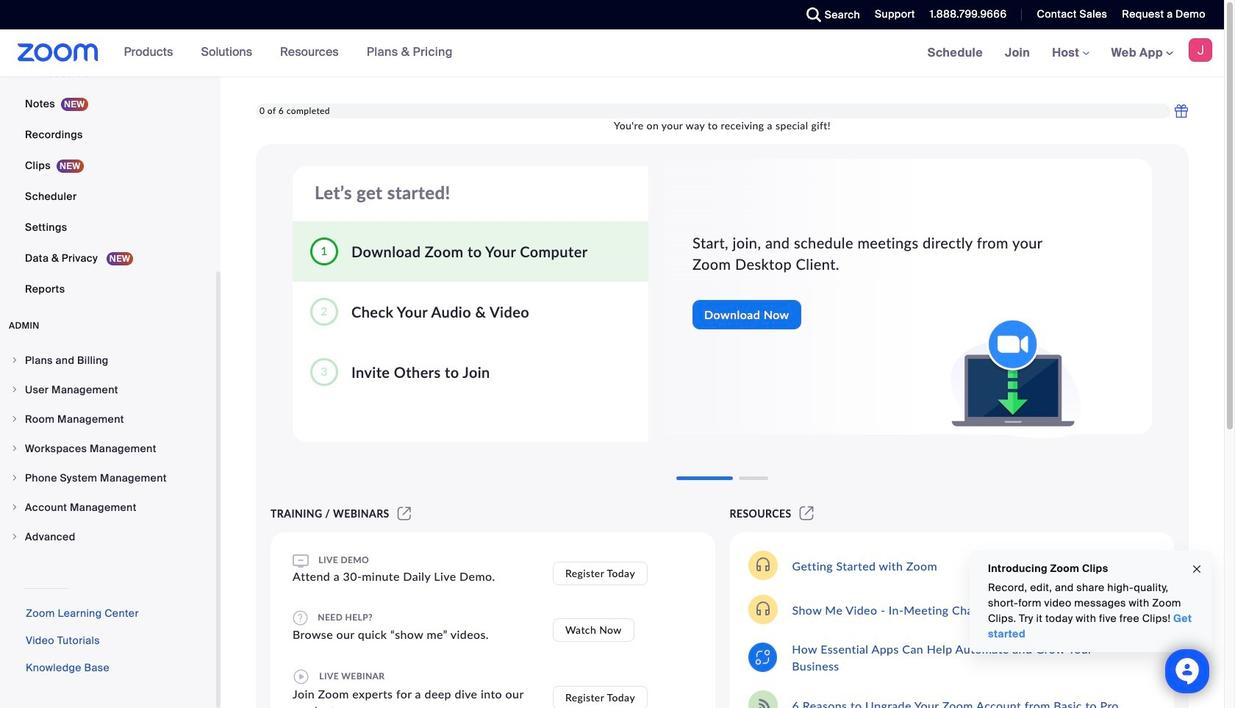 Task type: locate. For each thing, give the bounding box(es) containing it.
product information navigation
[[113, 29, 464, 76]]

menu item
[[0, 346, 216, 374], [0, 376, 216, 404], [0, 405, 216, 433], [0, 435, 216, 463], [0, 464, 216, 492], [0, 494, 216, 521], [0, 523, 216, 551]]

1 right image from the top
[[10, 356, 19, 365]]

7 menu item from the top
[[0, 523, 216, 551]]

3 right image from the top
[[10, 533, 19, 541]]

0 vertical spatial right image
[[10, 356, 19, 365]]

2 vertical spatial right image
[[10, 533, 19, 541]]

right image
[[10, 385, 19, 394], [10, 415, 19, 424], [10, 444, 19, 453], [10, 474, 19, 483]]

banner
[[0, 29, 1225, 77]]

zoom logo image
[[18, 43, 98, 62]]

right image
[[10, 356, 19, 365], [10, 503, 19, 512], [10, 533, 19, 541]]

4 right image from the top
[[10, 474, 19, 483]]

profile picture image
[[1189, 38, 1213, 62]]

meetings navigation
[[917, 29, 1225, 77]]

1 vertical spatial right image
[[10, 503, 19, 512]]



Task type: vqa. For each thing, say whether or not it's contained in the screenshot.
the top application
no



Task type: describe. For each thing, give the bounding box(es) containing it.
admin menu menu
[[0, 346, 216, 552]]

6 menu item from the top
[[0, 494, 216, 521]]

window new image
[[396, 508, 413, 520]]

3 right image from the top
[[10, 444, 19, 453]]

1 menu item from the top
[[0, 346, 216, 374]]

4 menu item from the top
[[0, 435, 216, 463]]

5 menu item from the top
[[0, 464, 216, 492]]

close image
[[1192, 561, 1203, 578]]

2 right image from the top
[[10, 415, 19, 424]]

2 menu item from the top
[[0, 376, 216, 404]]

1 right image from the top
[[10, 385, 19, 394]]

2 right image from the top
[[10, 503, 19, 512]]

3 menu item from the top
[[0, 405, 216, 433]]

window new image
[[798, 508, 816, 520]]

personal menu menu
[[0, 0, 216, 305]]



